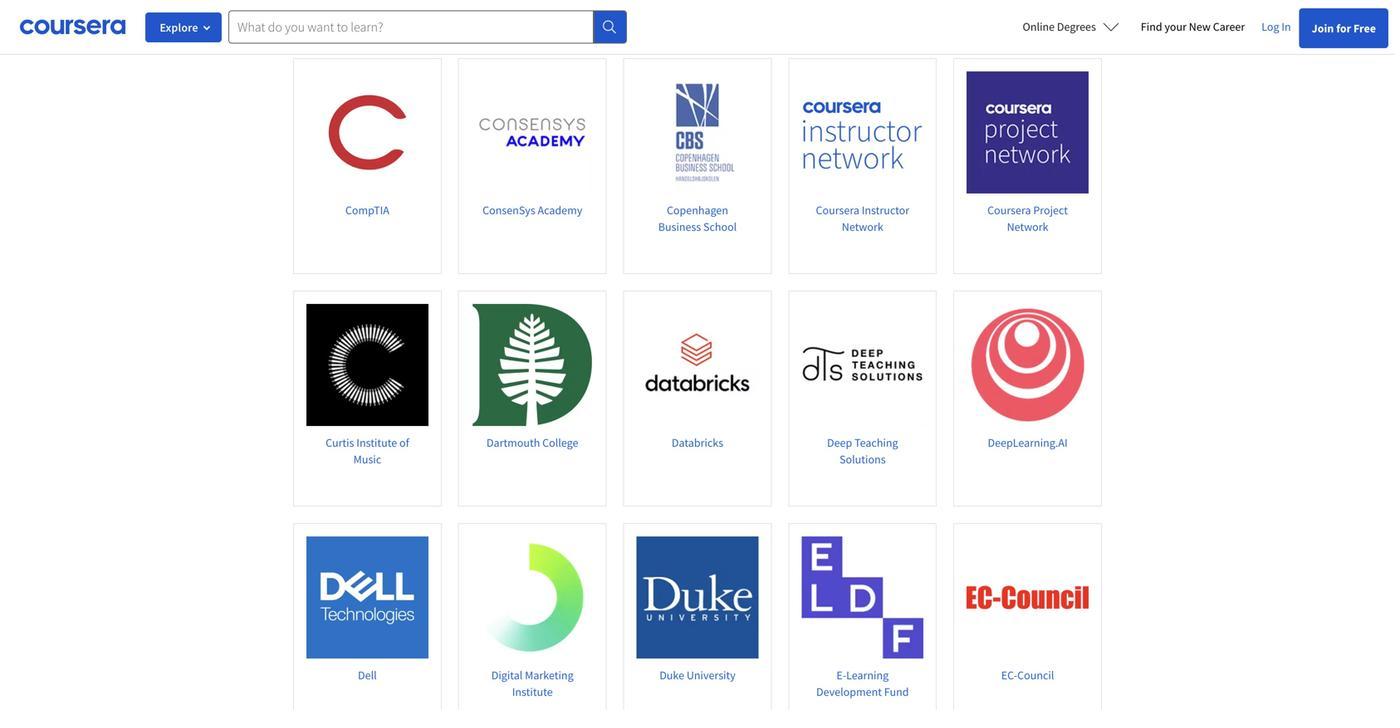 Task type: vqa. For each thing, say whether or not it's contained in the screenshot.
BEGINNER
no



Task type: describe. For each thing, give the bounding box(es) containing it.
new
[[1189, 19, 1211, 34]]

e-learning development fund logo image
[[802, 537, 924, 659]]

coursera project network link
[[954, 58, 1102, 274]]

find your new career
[[1141, 19, 1245, 34]]

e-learning development fund
[[817, 668, 909, 699]]

coursera instructor network link
[[789, 58, 937, 274]]

deep
[[827, 435, 853, 450]]

comptia logo image
[[306, 71, 429, 193]]

school
[[704, 219, 737, 234]]

council
[[1018, 668, 1055, 683]]

explore button
[[145, 12, 222, 42]]

institute inside digital marketing institute
[[512, 684, 553, 699]]

dartmouth college logo image
[[472, 304, 594, 426]]

institute inside curtis institute of music
[[357, 435, 397, 450]]

digital marketing institute
[[492, 668, 574, 699]]

e-learning development fund link
[[789, 523, 937, 710]]

copenhagen business school logo image
[[637, 71, 759, 193]]

coursera for coursera project network
[[988, 203, 1031, 218]]

consensys academy
[[483, 203, 583, 218]]

music
[[354, 452, 381, 467]]

your
[[1165, 19, 1187, 34]]

copenhagen
[[667, 203, 729, 218]]

duke university link
[[623, 523, 772, 710]]

digital marketing institute logo image
[[472, 537, 594, 659]]

for
[[1337, 21, 1352, 36]]

network for instructor
[[842, 219, 884, 234]]

consensys academy logo image
[[472, 71, 594, 193]]

career
[[1213, 19, 1245, 34]]

academy
[[538, 203, 583, 218]]

business
[[659, 219, 701, 234]]

coursera project network
[[988, 203, 1068, 234]]

online
[[1023, 19, 1055, 34]]

instructor
[[862, 203, 910, 218]]

online degrees button
[[1010, 8, 1133, 45]]

log
[[1262, 19, 1280, 34]]

e-
[[837, 668, 847, 683]]

deeplearning.ai
[[988, 435, 1068, 450]]

duke
[[660, 668, 685, 683]]

databricks link
[[623, 291, 772, 507]]

find your new career link
[[1133, 17, 1254, 37]]

copenhagen business school
[[659, 203, 737, 234]]

deep teaching solutions logo image
[[802, 304, 924, 426]]

deeplearning.ai link
[[954, 291, 1102, 507]]

consensys academy link
[[458, 58, 607, 274]]

ec-council link
[[954, 523, 1102, 710]]

join for free link
[[1300, 8, 1389, 48]]

curtis institute of music logo image
[[306, 304, 429, 426]]

teaching
[[855, 435, 898, 450]]

curtis institute of music link
[[293, 291, 442, 507]]

of
[[400, 435, 409, 450]]

in
[[1282, 19, 1291, 34]]

deep teaching solutions
[[827, 435, 898, 467]]



Task type: locate. For each thing, give the bounding box(es) containing it.
duke university
[[660, 668, 736, 683]]

coursera image
[[20, 13, 125, 40]]

What do you want to learn? text field
[[228, 10, 594, 44]]

dartmouth college link
[[458, 291, 607, 507]]

coursera project network logo image
[[967, 71, 1089, 193]]

marketing
[[525, 668, 574, 683]]

coursera left instructor
[[816, 203, 860, 218]]

network for project
[[1007, 219, 1049, 234]]

solutions
[[840, 452, 886, 467]]

dell link
[[293, 523, 442, 710]]

institute down marketing
[[512, 684, 553, 699]]

coursera inside coursera instructor network
[[816, 203, 860, 218]]

find
[[1141, 19, 1163, 34]]

coursera instructor network logo image
[[802, 71, 924, 193]]

ec-council
[[1002, 668, 1055, 683]]

institute up music
[[357, 435, 397, 450]]

college
[[543, 435, 579, 450]]

1 horizontal spatial network
[[1007, 219, 1049, 234]]

0 horizontal spatial institute
[[357, 435, 397, 450]]

1 vertical spatial institute
[[512, 684, 553, 699]]

2 network from the left
[[1007, 219, 1049, 234]]

2 coursera from the left
[[988, 203, 1031, 218]]

consensys
[[483, 203, 536, 218]]

0 vertical spatial institute
[[357, 435, 397, 450]]

1 network from the left
[[842, 219, 884, 234]]

network down instructor
[[842, 219, 884, 234]]

databricks logo image
[[637, 304, 759, 426]]

curtis institute of music
[[326, 435, 409, 467]]

dartmouth
[[487, 435, 540, 450]]

log in
[[1262, 19, 1291, 34]]

coursera inside coursera project network
[[988, 203, 1031, 218]]

coursera left project
[[988, 203, 1031, 218]]

comptia
[[346, 203, 390, 218]]

join for free
[[1312, 21, 1376, 36]]

dell
[[358, 668, 377, 683]]

university
[[687, 668, 736, 683]]

network down project
[[1007, 219, 1049, 234]]

online degrees
[[1023, 19, 1096, 34]]

1 coursera from the left
[[816, 203, 860, 218]]

None search field
[[228, 10, 627, 44]]

coursera
[[816, 203, 860, 218], [988, 203, 1031, 218]]

duke university logo image
[[637, 537, 759, 659]]

1 horizontal spatial institute
[[512, 684, 553, 699]]

digital
[[492, 668, 523, 683]]

curtis
[[326, 435, 354, 450]]

ec-council logo image
[[967, 537, 1089, 659]]

join
[[1312, 21, 1334, 36]]

explore
[[160, 20, 198, 35]]

1 horizontal spatial coursera
[[988, 203, 1031, 218]]

free
[[1354, 21, 1376, 36]]

network inside coursera project network
[[1007, 219, 1049, 234]]

fund
[[885, 684, 909, 699]]

network inside coursera instructor network
[[842, 219, 884, 234]]

digital marketing institute link
[[458, 523, 607, 710]]

0 horizontal spatial coursera
[[816, 203, 860, 218]]

institute
[[357, 435, 397, 450], [512, 684, 553, 699]]

deep teaching solutions link
[[789, 291, 937, 507]]

development
[[817, 684, 882, 699]]

databricks
[[672, 435, 724, 450]]

0 horizontal spatial network
[[842, 219, 884, 234]]

coursera instructor network
[[816, 203, 910, 234]]

deeplearning.ai logo image
[[967, 304, 1089, 426]]

dell logo image
[[306, 537, 429, 659]]

copenhagen business school link
[[623, 58, 772, 274]]

ec-
[[1002, 668, 1018, 683]]

dartmouth college
[[487, 435, 579, 450]]

coursera for coursera instructor network
[[816, 203, 860, 218]]

degrees
[[1057, 19, 1096, 34]]

project
[[1034, 203, 1068, 218]]

log in link
[[1254, 17, 1300, 37]]

learning
[[847, 668, 889, 683]]

comptia link
[[293, 58, 442, 274]]

network
[[842, 219, 884, 234], [1007, 219, 1049, 234]]



